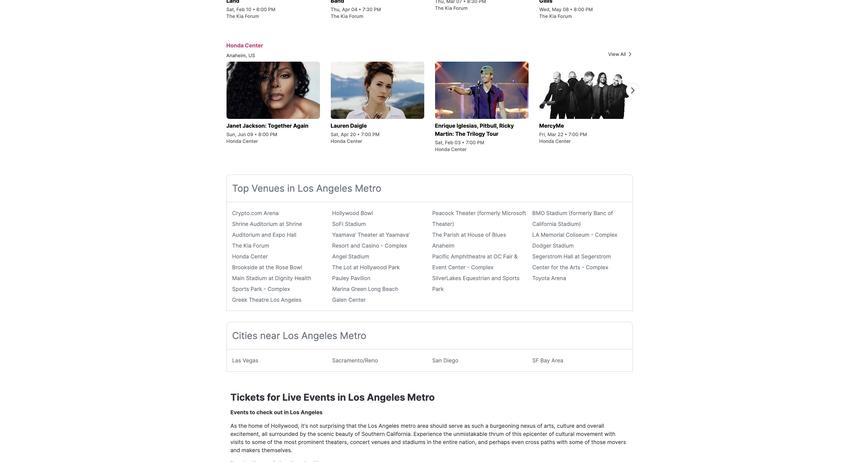 Task type: describe. For each thing, give the bounding box(es) containing it.
03
[[455, 140, 461, 145]]

park inside main stadium at dignity health sports park - complex
[[251, 286, 262, 293]]

mercyme fri, mar 22 • 7:00 pm honda center
[[540, 122, 588, 144]]

check
[[257, 409, 273, 416]]

apr inside thu, apr 04 • 7:30 pm the kia forum
[[342, 6, 350, 12]]

the inside thu, apr 04 • 7:30 pm the kia forum
[[331, 13, 340, 19]]

long
[[368, 286, 381, 293]]

such
[[472, 423, 484, 429]]

makers
[[242, 447, 260, 454]]

top venues in los angeles metro
[[232, 183, 382, 194]]

1 segerstrom from the left
[[533, 253, 563, 260]]

nexus
[[521, 423, 536, 429]]

center inside lauren daigle sat, apr 20 • 7:00 pm honda center
[[347, 138, 363, 144]]

of down all at the left bottom of page
[[268, 439, 273, 446]]

shrine auditorium at shrine auditorium and expo hall link
[[232, 221, 302, 238]]

0 vertical spatial with
[[605, 431, 616, 438]]

at for casino
[[380, 232, 385, 238]]

epicenter
[[524, 431, 548, 438]]

stadium for dodger
[[553, 242, 574, 249]]

1 vertical spatial the kia forum link
[[232, 242, 269, 249]]

• inside janet jackson: together again sun, jun 09 • 8:00 pm honda center
[[255, 132, 257, 137]]

of down movement
[[585, 439, 590, 446]]

complex inside segerstrom hall at segerstrom center for the arts - complex
[[586, 264, 609, 271]]

anaheim
[[433, 242, 455, 249]]

• inside sat, feb 10 • 8:00 pm the kia forum
[[253, 6, 255, 12]]

silverlakes equestrian and sports park
[[433, 275, 520, 293]]

• inside mercyme fri, mar 22 • 7:00 pm honda center
[[565, 132, 568, 137]]

sat, inside lauren daigle sat, apr 20 • 7:00 pm honda center
[[331, 132, 340, 137]]

in right out
[[284, 409, 289, 416]]

and up movement
[[577, 423, 586, 429]]

• inside lauren daigle sat, apr 20 • 7:00 pm honda center
[[358, 132, 360, 137]]

forum for wed, may 08 • 8:00 pm the kia forum
[[558, 13, 573, 19]]

top
[[232, 183, 249, 194]]

theater)
[[433, 221, 455, 227]]

hollywood bowl link
[[333, 210, 373, 217]]

0 vertical spatial auditorium
[[250, 221, 278, 227]]

stadiums
[[403, 439, 426, 446]]

stadium for angel
[[349, 253, 370, 260]]

daigle
[[351, 122, 367, 129]]

theater for peacock
[[456, 210, 476, 217]]

center inside janet jackson: together again sun, jun 09 • 8:00 pm honda center
[[243, 138, 258, 144]]

jackson:
[[243, 122, 267, 129]]

the right 'that'
[[358, 423, 367, 429]]

view all link
[[566, 51, 633, 58]]

yaamava' theater at yaamava' resort and casino - complex link
[[333, 232, 410, 249]]

peacock theater (formerly microsoft theater) link
[[433, 210, 527, 227]]

mar
[[548, 132, 557, 137]]

dodger stadium link
[[533, 242, 574, 249]]

wed, may 08 • 8:00 pm the kia forum
[[540, 6, 593, 19]]

los inside as the home of hollywood, it's not surprising that the los angeles metro area should serve as such a burgeoning nexus of arts, culture and overall excitement, all surrounded by the scenic beauty of southern california. experience the unmistakable thrum of this epicenter of cultural movement with visits to some of the most prominent theaters, concert venues and stadiums in the entire nation, and perhaps even cross paths with some of those movers and makers themselves.
[[368, 423, 378, 429]]

again
[[293, 122, 309, 129]]

2 vertical spatial metro
[[408, 392, 435, 403]]

park for silverlakes equestrian and sports park
[[433, 286, 444, 293]]

main stadium at dignity health sports park - complex link
[[232, 275, 312, 293]]

- inside segerstrom hall at segerstrom center for the arts - complex
[[582, 264, 585, 271]]

pavilion
[[351, 275, 371, 282]]

thrum
[[489, 431, 505, 438]]

angel
[[333, 253, 347, 260]]

8:00 for 08
[[574, 6, 585, 12]]

0 horizontal spatial with
[[557, 439, 568, 446]]

of up concert
[[355, 431, 360, 438]]

to inside as the home of hollywood, it's not surprising that the los angeles metro area should serve as such a burgeoning nexus of arts, culture and overall excitement, all surrounded by the scenic beauty of southern california. experience the unmistakable thrum of this epicenter of cultural movement with visits to some of the most prominent theaters, concert venues and stadiums in the entire nation, and perhaps even cross paths with some of those movers and makers themselves.
[[245, 439, 251, 446]]

&
[[515, 253, 518, 260]]

hollywood bowl
[[333, 210, 373, 217]]

in inside as the home of hollywood, it's not surprising that the los angeles metro area should serve as such a burgeoning nexus of arts, culture and overall excitement, all surrounded by the scenic beauty of southern california. experience the unmistakable thrum of this epicenter of cultural movement with visits to some of the most prominent theaters, concert venues and stadiums in the entire nation, and perhaps even cross paths with some of those movers and makers themselves.
[[428, 439, 432, 446]]

of up all at the left bottom of page
[[264, 423, 270, 429]]

crypto.com
[[232, 210, 262, 217]]

peacock
[[433, 210, 455, 217]]

california
[[533, 221, 557, 227]]

enrique iglesias, pitbull, ricky martin: the trilogy tour sat, feb 03 • 7:00 pm honda center
[[435, 122, 514, 152]]

amphitheatre
[[451, 253, 486, 260]]

sat, inside sat, feb 10 • 8:00 pm the kia forum
[[227, 6, 235, 12]]

lot
[[344, 264, 352, 271]]

cities near los angeles metro
[[232, 330, 367, 342]]

ricky
[[500, 122, 514, 129]]

kia for thu, apr 04 • 7:30 pm the kia forum
[[341, 13, 348, 19]]

brookside at the rose bowl
[[232, 264, 302, 271]]

center down green on the bottom of page
[[349, 297, 366, 303]]

toyota
[[533, 275, 550, 282]]

pacific amphitheatre at oc fair & event center - complex link
[[433, 253, 518, 271]]

at for expo
[[280, 221, 285, 227]]

san diego
[[433, 357, 459, 364]]

galen center link
[[333, 297, 366, 303]]

forum for thu, apr 04 • 7:30 pm the kia forum
[[349, 13, 364, 19]]

the kia forum inside the kia forum link
[[435, 5, 468, 11]]

segerstrom hall at segerstrom center for the arts - complex link
[[533, 253, 612, 271]]

1 shrine from the left
[[232, 221, 249, 227]]

complex inside the yaamava' theater at yaamava' resort and casino - complex
[[385, 242, 408, 249]]

main
[[232, 275, 245, 282]]

- inside pacific amphitheatre at oc fair & event center - complex
[[468, 264, 470, 271]]

health
[[295, 275, 312, 282]]

sacramento/reno link
[[333, 357, 378, 364]]

las vegas link
[[232, 357, 259, 364]]

stadium for bmo
[[547, 210, 568, 217]]

pm inside lauren daigle sat, apr 20 • 7:00 pm honda center
[[373, 132, 380, 137]]

0 vertical spatial the kia forum link
[[435, 0, 529, 12]]

greek theatre los angeles
[[232, 297, 302, 303]]

area
[[552, 357, 564, 364]]

of up epicenter
[[538, 423, 543, 429]]

sports inside silverlakes equestrian and sports park
[[503, 275, 520, 282]]

pm inside mercyme fri, mar 22 • 7:00 pm honda center
[[580, 132, 588, 137]]

serve
[[449, 423, 463, 429]]

and inside the yaamava' theater at yaamava' resort and casino - complex
[[351, 242, 361, 249]]

pacific amphitheatre at oc fair & event center - complex
[[433, 253, 518, 271]]

at for anaheim
[[461, 232, 466, 238]]

8:00 for 10
[[257, 6, 267, 12]]

and down the 'visits'
[[231, 447, 240, 454]]

angel stadium link
[[333, 253, 370, 260]]

arena for toyota arena
[[552, 275, 567, 282]]

silverlakes equestrian and sports park link
[[433, 275, 520, 293]]

trilogy
[[467, 131, 486, 137]]

2 segerstrom from the left
[[582, 253, 612, 260]]

pm inside enrique iglesias, pitbull, ricky martin: the trilogy tour sat, feb 03 • 7:00 pm honda center
[[478, 140, 485, 145]]

2 some from the left
[[570, 439, 584, 446]]

1 horizontal spatial hollywood
[[360, 264, 387, 271]]

0 vertical spatial to
[[250, 409, 255, 416]]

in right venues
[[288, 183, 295, 194]]

resort
[[333, 242, 349, 249]]

together
[[268, 122, 292, 129]]

las
[[232, 357, 241, 364]]

prominent
[[298, 439, 324, 446]]

tickets for live events in los angeles metro
[[231, 392, 435, 403]]

apr inside lauren daigle sat, apr 20 • 7:00 pm honda center
[[341, 132, 349, 137]]

the up the excitement,
[[239, 423, 247, 429]]

and down the unmistakable
[[479, 439, 488, 446]]

0 vertical spatial honda center
[[227, 42, 263, 49]]

of left this
[[506, 431, 511, 438]]

crypto.com arena link
[[232, 210, 279, 217]]

center up us
[[245, 42, 263, 49]]

perhaps
[[490, 439, 511, 446]]

forum for sat, feb 10 • 8:00 pm the kia forum
[[245, 13, 259, 19]]

10
[[246, 6, 252, 12]]

pm inside thu, apr 04 • 7:30 pm the kia forum
[[374, 6, 381, 12]]

sofi stadium link
[[333, 221, 366, 227]]

park for the lot at hollywood park
[[389, 264, 400, 271]]

entire
[[443, 439, 458, 446]]

the inside the parish at house of blues anaheim
[[433, 232, 443, 238]]

honda up brookside
[[232, 253, 249, 260]]

22
[[558, 132, 564, 137]]

at for event
[[488, 253, 493, 260]]

the left rose
[[266, 264, 274, 271]]

all
[[621, 51, 627, 57]]

honda inside janet jackson: together again sun, jun 09 • 8:00 pm honda center
[[227, 138, 241, 144]]

of down arts, in the right bottom of the page
[[549, 431, 555, 438]]

theatre
[[249, 297, 269, 303]]

galen
[[333, 297, 347, 303]]

most
[[284, 439, 297, 446]]

not
[[310, 423, 318, 429]]

7:30
[[363, 6, 373, 12]]

blues
[[493, 232, 507, 238]]

sf bay area
[[533, 357, 564, 364]]

view
[[609, 51, 620, 57]]

honda center link
[[232, 253, 268, 260]]

tickets
[[231, 392, 265, 403]]



Task type: locate. For each thing, give the bounding box(es) containing it.
7:00 inside mercyme fri, mar 22 • 7:00 pm honda center
[[569, 132, 579, 137]]

1 vertical spatial events
[[231, 409, 249, 416]]

1 vertical spatial the kia forum
[[232, 242, 269, 249]]

1 vertical spatial feb
[[445, 140, 454, 145]]

stadium up the lot at hollywood park 'link'
[[349, 253, 370, 260]]

center down 09
[[243, 138, 258, 144]]

- up greek theatre los angeles
[[264, 286, 266, 293]]

hollywood up pavilion
[[360, 264, 387, 271]]

1 some from the left
[[252, 439, 266, 446]]

janet jackson: together again sun, jun 09 • 8:00 pm honda center
[[227, 122, 309, 144]]

0 horizontal spatial 7:00
[[361, 132, 371, 137]]

honda down lauren
[[331, 138, 346, 144]]

san
[[433, 357, 442, 364]]

• right 08
[[571, 6, 573, 12]]

cultural
[[556, 431, 575, 438]]

honda down the sun,
[[227, 138, 241, 144]]

pm inside sat, feb 10 • 8:00 pm the kia forum
[[268, 6, 276, 12]]

• right 09
[[255, 132, 257, 137]]

concert
[[350, 439, 370, 446]]

feb inside sat, feb 10 • 8:00 pm the kia forum
[[237, 6, 245, 12]]

crypto.com arena
[[232, 210, 279, 217]]

at inside shrine auditorium at shrine auditorium and expo hall
[[280, 221, 285, 227]]

marina
[[333, 286, 350, 293]]

arena up shrine auditorium at shrine auditorium and expo hall
[[264, 210, 279, 217]]

1 horizontal spatial some
[[570, 439, 584, 446]]

stadium for sofi
[[345, 221, 366, 227]]

scenic
[[318, 431, 334, 438]]

center up brookside at the rose bowl
[[251, 253, 268, 260]]

7:00 right 22
[[569, 132, 579, 137]]

experience
[[414, 431, 442, 438]]

some down cultural
[[570, 439, 584, 446]]

park up beach
[[389, 264, 400, 271]]

at for park
[[269, 275, 274, 282]]

honda down martin:
[[435, 146, 450, 152]]

kia inside thu, apr 04 • 7:30 pm the kia forum
[[341, 13, 348, 19]]

• inside thu, apr 04 • 7:30 pm the kia forum
[[359, 6, 362, 12]]

hall
[[287, 232, 297, 238], [564, 253, 574, 260]]

1 vertical spatial apr
[[341, 132, 349, 137]]

1 vertical spatial to
[[245, 439, 251, 446]]

complex inside pacific amphitheatre at oc fair & event center - complex
[[472, 264, 494, 271]]

and down california.
[[392, 439, 401, 446]]

mercyme
[[540, 122, 565, 129]]

pm right 7:30
[[374, 6, 381, 12]]

forum inside sat, feb 10 • 8:00 pm the kia forum
[[245, 13, 259, 19]]

la memorial coliseum - complex link
[[533, 232, 618, 238]]

banc
[[594, 210, 607, 217]]

honda inside lauren daigle sat, apr 20 • 7:00 pm honda center
[[331, 138, 346, 144]]

complex down dignity
[[268, 286, 290, 293]]

(formerly inside peacock theater (formerly microsoft theater)
[[478, 210, 501, 217]]

as the home of hollywood, it's not surprising that the los angeles metro area should serve as such a burgeoning nexus of arts, culture and overall excitement, all surrounded by the scenic beauty of southern california. experience the unmistakable thrum of this epicenter of cultural movement with visits to some of the most prominent theaters, concert venues and stadiums in the entire nation, and perhaps even cross paths with some of those movers and makers themselves.
[[231, 423, 627, 454]]

(formerly up stadium)
[[569, 210, 593, 217]]

- down amphitheatre
[[468, 264, 470, 271]]

theater for yaamava'
[[358, 232, 378, 238]]

2 shrine from the left
[[286, 221, 302, 227]]

0 vertical spatial sat,
[[227, 6, 235, 12]]

kia
[[445, 5, 453, 11], [237, 13, 244, 19], [341, 13, 348, 19], [550, 13, 557, 19], [244, 242, 252, 249]]

8:00 right 08
[[574, 6, 585, 12]]

pm inside the wed, may 08 • 8:00 pm the kia forum
[[586, 6, 593, 12]]

09
[[247, 132, 254, 137]]

center down 22
[[556, 138, 571, 144]]

center down 20
[[347, 138, 363, 144]]

visits
[[231, 439, 244, 446]]

sports inside main stadium at dignity health sports park - complex
[[232, 286, 249, 293]]

kia inside the wed, may 08 • 8:00 pm the kia forum
[[550, 13, 557, 19]]

center inside enrique iglesias, pitbull, ricky martin: the trilogy tour sat, feb 03 • 7:00 pm honda center
[[452, 146, 467, 152]]

8:00 right the 10
[[257, 6, 267, 12]]

complex down banc
[[596, 232, 618, 238]]

0 vertical spatial apr
[[342, 6, 350, 12]]

• right the 10
[[253, 6, 255, 12]]

sat, inside enrique iglesias, pitbull, ricky martin: the trilogy tour sat, feb 03 • 7:00 pm honda center
[[435, 140, 444, 145]]

the inside the wed, may 08 • 8:00 pm the kia forum
[[540, 13, 549, 19]]

and left 'expo'
[[262, 232, 271, 238]]

some down all at the left bottom of page
[[252, 439, 266, 446]]

center
[[245, 42, 263, 49], [243, 138, 258, 144], [347, 138, 363, 144], [556, 138, 571, 144], [452, 146, 467, 152], [251, 253, 268, 260], [449, 264, 466, 271], [533, 264, 550, 271], [349, 297, 366, 303]]

0 horizontal spatial park
[[251, 286, 262, 293]]

may
[[553, 6, 562, 12]]

• right 22
[[565, 132, 568, 137]]

hollywood
[[333, 210, 360, 217], [360, 264, 387, 271]]

center inside pacific amphitheatre at oc fair & event center - complex
[[449, 264, 466, 271]]

1 horizontal spatial feb
[[445, 140, 454, 145]]

of inside the parish at house of blues anaheim
[[486, 232, 491, 238]]

(formerly inside bmo stadium (formerly banc of california stadium)
[[569, 210, 593, 217]]

pm right 22
[[580, 132, 588, 137]]

with
[[605, 431, 616, 438], [557, 439, 568, 446]]

the up themselves.
[[274, 439, 283, 446]]

center up toyota
[[533, 264, 550, 271]]

yaamava' theater at yaamava' resort and casino - complex
[[333, 232, 410, 249]]

near
[[260, 330, 280, 342]]

sofi
[[333, 221, 344, 227]]

the kia forum link
[[435, 0, 529, 12], [232, 242, 269, 249]]

hall inside shrine auditorium at shrine auditorium and expo hall
[[287, 232, 297, 238]]

sf
[[533, 357, 540, 364]]

1 horizontal spatial park
[[389, 264, 400, 271]]

angeles
[[317, 183, 353, 194], [281, 297, 302, 303], [302, 330, 338, 342], [367, 392, 406, 403], [301, 409, 323, 416], [379, 423, 400, 429]]

bay
[[541, 357, 551, 364]]

forum inside the wed, may 08 • 8:00 pm the kia forum
[[558, 13, 573, 19]]

- inside the yaamava' theater at yaamava' resort and casino - complex
[[381, 242, 384, 249]]

at inside pacific amphitheatre at oc fair & event center - complex
[[488, 253, 493, 260]]

0 horizontal spatial segerstrom
[[533, 253, 563, 260]]

0 vertical spatial hall
[[287, 232, 297, 238]]

pauley pavilion link
[[333, 275, 371, 282]]

1 vertical spatial with
[[557, 439, 568, 446]]

1 horizontal spatial yaamava'
[[386, 232, 410, 238]]

0 vertical spatial hollywood
[[333, 210, 360, 217]]

0 horizontal spatial shrine
[[232, 221, 249, 227]]

at inside main stadium at dignity health sports park - complex
[[269, 275, 274, 282]]

the inside sat, feb 10 • 8:00 pm the kia forum
[[227, 13, 235, 19]]

and right equestrian
[[492, 275, 502, 282]]

sports up the greek
[[232, 286, 249, 293]]

for up events to check out in los angeles at bottom left
[[267, 392, 280, 403]]

in up the surprising
[[338, 392, 346, 403]]

2 vertical spatial sat,
[[435, 140, 444, 145]]

honda inside mercyme fri, mar 22 • 7:00 pm honda center
[[540, 138, 555, 144]]

sun,
[[227, 132, 237, 137]]

• inside enrique iglesias, pitbull, ricky martin: the trilogy tour sat, feb 03 • 7:00 pm honda center
[[462, 140, 465, 145]]

arena right toyota
[[552, 275, 567, 282]]

of right banc
[[608, 210, 614, 217]]

all
[[262, 431, 268, 438]]

auditorium down crypto.com on the left of page
[[232, 232, 260, 238]]

jun
[[238, 132, 246, 137]]

of
[[608, 210, 614, 217], [486, 232, 491, 238], [264, 423, 270, 429], [538, 423, 543, 429], [355, 431, 360, 438], [506, 431, 511, 438], [549, 431, 555, 438], [268, 439, 273, 446], [585, 439, 590, 446]]

(formerly for microsoft
[[478, 210, 501, 217]]

sat, down lauren
[[331, 132, 340, 137]]

0 vertical spatial for
[[552, 264, 559, 271]]

stadium inside bmo stadium (formerly banc of california stadium)
[[547, 210, 568, 217]]

1 vertical spatial hollywood
[[360, 264, 387, 271]]

the inside enrique iglesias, pitbull, ricky martin: the trilogy tour sat, feb 03 • 7:00 pm honda center
[[456, 131, 466, 137]]

silverlakes
[[433, 275, 462, 282]]

8:00 inside the wed, may 08 • 8:00 pm the kia forum
[[574, 6, 585, 12]]

1 vertical spatial sat,
[[331, 132, 340, 137]]

honda center up brookside
[[232, 253, 268, 260]]

kia inside sat, feb 10 • 8:00 pm the kia forum
[[237, 13, 244, 19]]

arena for crypto.com arena
[[264, 210, 279, 217]]

1 vertical spatial auditorium
[[232, 232, 260, 238]]

center up silverlakes
[[449, 264, 466, 271]]

1 horizontal spatial 7:00
[[466, 140, 476, 145]]

bowl up sofi stadium
[[361, 210, 373, 217]]

wed,
[[540, 6, 551, 12]]

- right "casino"
[[381, 242, 384, 249]]

1 vertical spatial metro
[[340, 330, 367, 342]]

0 horizontal spatial events
[[231, 409, 249, 416]]

as
[[465, 423, 471, 429]]

of inside bmo stadium (formerly banc of california stadium)
[[608, 210, 614, 217]]

1 horizontal spatial sat,
[[331, 132, 340, 137]]

metro up area
[[408, 392, 435, 403]]

- inside main stadium at dignity health sports park - complex
[[264, 286, 266, 293]]

0 horizontal spatial theater
[[358, 232, 378, 238]]

(formerly for banc
[[569, 210, 593, 217]]

auditorium
[[250, 221, 278, 227], [232, 232, 260, 238]]

vegas
[[243, 357, 259, 364]]

0 vertical spatial metro
[[355, 183, 382, 194]]

feb left 03
[[445, 140, 454, 145]]

0 vertical spatial sports
[[503, 275, 520, 282]]

home
[[249, 423, 263, 429]]

1 horizontal spatial arena
[[552, 275, 567, 282]]

0 vertical spatial the kia forum
[[435, 5, 468, 11]]

casino
[[362, 242, 380, 249]]

sat, left the 10
[[227, 6, 235, 12]]

the up prominent
[[308, 431, 316, 438]]

and inside silverlakes equestrian and sports park
[[492, 275, 502, 282]]

0 horizontal spatial hollywood
[[333, 210, 360, 217]]

greek
[[232, 297, 248, 303]]

0 vertical spatial events
[[304, 392, 336, 403]]

2 horizontal spatial sat,
[[435, 140, 444, 145]]

8:00
[[257, 6, 267, 12], [574, 6, 585, 12], [259, 132, 269, 137]]

honda up the anaheim,
[[227, 42, 244, 49]]

area
[[418, 423, 429, 429]]

0 horizontal spatial for
[[267, 392, 280, 403]]

0 horizontal spatial the kia forum link
[[232, 242, 269, 249]]

oc
[[494, 253, 502, 260]]

1 horizontal spatial (formerly
[[569, 210, 593, 217]]

hall inside segerstrom hall at segerstrom center for the arts - complex
[[564, 253, 574, 260]]

feb left the 10
[[237, 6, 245, 12]]

greek theatre los angeles link
[[232, 297, 302, 303]]

pm down trilogy
[[478, 140, 485, 145]]

of left blues
[[486, 232, 491, 238]]

and inside shrine auditorium at shrine auditorium and expo hall
[[262, 232, 271, 238]]

center inside segerstrom hall at segerstrom center for the arts - complex
[[533, 264, 550, 271]]

a
[[486, 423, 489, 429]]

pm down 'together'
[[270, 132, 278, 137]]

angel stadium
[[333, 253, 370, 260]]

2 (formerly from the left
[[569, 210, 593, 217]]

0 horizontal spatial some
[[252, 439, 266, 446]]

0 horizontal spatial arena
[[264, 210, 279, 217]]

complex right "casino"
[[385, 242, 408, 249]]

this
[[513, 431, 522, 438]]

complex right arts
[[586, 264, 609, 271]]

theater inside peacock theater (formerly microsoft theater)
[[456, 210, 476, 217]]

8:00 inside sat, feb 10 • 8:00 pm the kia forum
[[257, 6, 267, 12]]

0 vertical spatial theater
[[456, 210, 476, 217]]

1 horizontal spatial theater
[[456, 210, 476, 217]]

7:00 inside enrique iglesias, pitbull, ricky martin: the trilogy tour sat, feb 03 • 7:00 pm honda center
[[466, 140, 476, 145]]

1 vertical spatial sports
[[232, 286, 249, 293]]

complex inside main stadium at dignity health sports park - complex
[[268, 286, 290, 293]]

las vegas
[[232, 357, 259, 364]]

movers
[[608, 439, 627, 446]]

events up as
[[231, 409, 249, 416]]

beach
[[383, 286, 399, 293]]

segerstrom down dodger
[[533, 253, 563, 260]]

stadium)
[[559, 221, 582, 227]]

martin:
[[435, 131, 454, 137]]

0 horizontal spatial feb
[[237, 6, 245, 12]]

the parish at house of blues anaheim link
[[433, 232, 507, 249]]

cross
[[526, 439, 540, 446]]

0 vertical spatial feb
[[237, 6, 245, 12]]

for up toyota arena link
[[552, 264, 559, 271]]

• right 20
[[358, 132, 360, 137]]

the up entire
[[444, 431, 452, 438]]

stadium for main
[[246, 275, 267, 282]]

0 horizontal spatial the kia forum
[[232, 242, 269, 249]]

kia for sat, feb 10 • 8:00 pm the kia forum
[[237, 13, 244, 19]]

those
[[592, 439, 606, 446]]

sports down 'fair'
[[503, 275, 520, 282]]

feb inside enrique iglesias, pitbull, ricky martin: the trilogy tour sat, feb 03 • 7:00 pm honda center
[[445, 140, 454, 145]]

1 horizontal spatial for
[[552, 264, 559, 271]]

the left arts
[[560, 264, 569, 271]]

1 horizontal spatial bowl
[[361, 210, 373, 217]]

• inside the wed, may 08 • 8:00 pm the kia forum
[[571, 6, 573, 12]]

as
[[231, 423, 237, 429]]

• right 03
[[462, 140, 465, 145]]

stadium down brookside at the rose bowl link
[[246, 275, 267, 282]]

- right coliseum
[[592, 232, 594, 238]]

lauren
[[331, 122, 349, 129]]

at inside the parish at house of blues anaheim
[[461, 232, 466, 238]]

0 horizontal spatial hall
[[287, 232, 297, 238]]

1 horizontal spatial with
[[605, 431, 616, 438]]

1 horizontal spatial the kia forum link
[[435, 0, 529, 12]]

dignity
[[275, 275, 293, 282]]

stadium inside main stadium at dignity health sports park - complex
[[246, 275, 267, 282]]

kia for wed, may 08 • 8:00 pm the kia forum
[[550, 13, 557, 19]]

0 horizontal spatial sports
[[232, 286, 249, 293]]

8:00 inside janet jackson: together again sun, jun 09 • 8:00 pm honda center
[[259, 132, 269, 137]]

expo
[[273, 232, 286, 238]]

stadium down hollywood bowl link
[[345, 221, 366, 227]]

janet
[[227, 122, 242, 129]]

20
[[350, 132, 356, 137]]

bmo stadium (formerly banc of california stadium) link
[[533, 210, 614, 227]]

1 horizontal spatial hall
[[564, 253, 574, 260]]

1 vertical spatial hall
[[564, 253, 574, 260]]

to
[[250, 409, 255, 416], [245, 439, 251, 446]]

with up movers
[[605, 431, 616, 438]]

7:00 inside lauren daigle sat, apr 20 • 7:00 pm honda center
[[361, 132, 371, 137]]

yaamava'
[[333, 232, 357, 238], [386, 232, 410, 238]]

and up angel stadium link
[[351, 242, 361, 249]]

dodger
[[533, 242, 552, 249]]

events
[[304, 392, 336, 403], [231, 409, 249, 416]]

events right live
[[304, 392, 336, 403]]

out
[[274, 409, 283, 416]]

angeles inside as the home of hollywood, it's not surprising that the los angeles metro area should serve as such a burgeoning nexus of arts, culture and overall excitement, all surrounded by the scenic beauty of southern california. experience the unmistakable thrum of this epicenter of cultural movement with visits to some of the most prominent theaters, concert venues and stadiums in the entire nation, and perhaps even cross paths with some of those movers and makers themselves.
[[379, 423, 400, 429]]

arts
[[570, 264, 581, 271]]

0 horizontal spatial sat,
[[227, 6, 235, 12]]

0 horizontal spatial (formerly
[[478, 210, 501, 217]]

los
[[298, 183, 314, 194], [271, 297, 280, 303], [283, 330, 299, 342], [349, 392, 365, 403], [290, 409, 300, 416], [368, 423, 378, 429]]

toyota arena
[[533, 275, 567, 282]]

venues
[[372, 439, 390, 446]]

for inside segerstrom hall at segerstrom center for the arts - complex
[[552, 264, 559, 271]]

hall up arts
[[564, 253, 574, 260]]

should
[[430, 423, 447, 429]]

stadium up california
[[547, 210, 568, 217]]

0 vertical spatial bowl
[[361, 210, 373, 217]]

live
[[283, 392, 302, 403]]

pm right 08
[[586, 6, 593, 12]]

1 vertical spatial for
[[267, 392, 280, 403]]

1 horizontal spatial shrine
[[286, 221, 302, 227]]

8:00 down the jackson:
[[259, 132, 269, 137]]

bowl up health on the left of the page
[[290, 264, 302, 271]]

1 vertical spatial bowl
[[290, 264, 302, 271]]

sat, down martin:
[[435, 140, 444, 145]]

(formerly up blues
[[478, 210, 501, 217]]

1 horizontal spatial events
[[304, 392, 336, 403]]

apr left 20
[[341, 132, 349, 137]]

metro
[[401, 423, 416, 429]]

1 vertical spatial honda center
[[232, 253, 268, 260]]

(formerly
[[478, 210, 501, 217], [569, 210, 593, 217]]

center down 03
[[452, 146, 467, 152]]

the down experience
[[433, 439, 442, 446]]

1 yaamava' from the left
[[333, 232, 357, 238]]

the inside segerstrom hall at segerstrom center for the arts - complex
[[560, 264, 569, 271]]

parish
[[444, 232, 460, 238]]

that
[[347, 423, 357, 429]]

2 horizontal spatial park
[[433, 286, 444, 293]]

unmistakable
[[454, 431, 488, 438]]

the kia forum
[[435, 5, 468, 11], [232, 242, 269, 249]]

7:00 down trilogy
[[466, 140, 476, 145]]

apr left 04 on the left top
[[342, 6, 350, 12]]

fri,
[[540, 132, 547, 137]]

2 horizontal spatial 7:00
[[569, 132, 579, 137]]

honda inside enrique iglesias, pitbull, ricky martin: the trilogy tour sat, feb 03 • 7:00 pm honda center
[[435, 146, 450, 152]]

center inside mercyme fri, mar 22 • 7:00 pm honda center
[[556, 138, 571, 144]]

auditorium down crypto.com arena
[[250, 221, 278, 227]]

theater up "casino"
[[358, 232, 378, 238]]

honda
[[227, 42, 244, 49], [227, 138, 241, 144], [331, 138, 346, 144], [540, 138, 555, 144], [435, 146, 450, 152], [232, 253, 249, 260]]

1 vertical spatial arena
[[552, 275, 567, 282]]

forum inside thu, apr 04 • 7:30 pm the kia forum
[[349, 13, 364, 19]]

at inside segerstrom hall at segerstrom center for the arts - complex
[[575, 253, 580, 260]]

1 horizontal spatial the kia forum
[[435, 5, 468, 11]]

1 horizontal spatial sports
[[503, 275, 520, 282]]

hollywood up sofi stadium link
[[333, 210, 360, 217]]

1 (formerly from the left
[[478, 210, 501, 217]]

coliseum
[[566, 232, 590, 238]]

us
[[249, 53, 255, 58]]

theater inside the yaamava' theater at yaamava' resort and casino - complex
[[358, 232, 378, 238]]

events to check out in los angeles
[[231, 409, 323, 416]]

stadium down memorial
[[553, 242, 574, 249]]

at for the
[[575, 253, 580, 260]]

1 vertical spatial theater
[[358, 232, 378, 238]]

to left "check"
[[250, 409, 255, 416]]

0 horizontal spatial bowl
[[290, 264, 302, 271]]

at inside the yaamava' theater at yaamava' resort and casino - complex
[[380, 232, 385, 238]]

2 yaamava' from the left
[[386, 232, 410, 238]]

park
[[389, 264, 400, 271], [251, 286, 262, 293], [433, 286, 444, 293]]

1 horizontal spatial segerstrom
[[582, 253, 612, 260]]

metro up hollywood bowl link
[[355, 183, 382, 194]]

pm inside janet jackson: together again sun, jun 09 • 8:00 pm honda center
[[270, 132, 278, 137]]

sports
[[503, 275, 520, 282], [232, 286, 249, 293]]

honda down fri,
[[540, 138, 555, 144]]

park inside silverlakes equestrian and sports park
[[433, 286, 444, 293]]

park up theatre
[[251, 286, 262, 293]]

0 horizontal spatial yaamava'
[[333, 232, 357, 238]]

0 vertical spatial arena
[[264, 210, 279, 217]]



Task type: vqa. For each thing, say whether or not it's contained in the screenshot.


